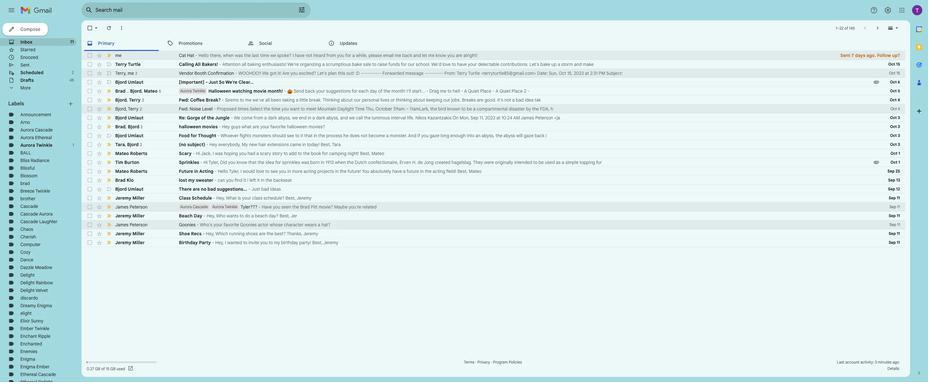 Task type: vqa. For each thing, say whether or not it's contained in the screenshot.
the Aurora Tranquil link
no



Task type: locate. For each thing, give the bounding box(es) containing it.
0 horizontal spatial 2023
[[485, 115, 495, 121]]

0 horizontal spatial ·
[[476, 360, 477, 365]]

11 row from the top
[[82, 140, 905, 149]]

fwd:
[[179, 97, 189, 103], [179, 106, 189, 112]]

1 oct 3 from the top
[[890, 115, 900, 120]]

2 vertical spatial was
[[301, 160, 309, 165]]

1 goonies from the left
[[179, 222, 196, 228]]

email
[[383, 53, 394, 58]]

it right left
[[257, 177, 260, 183]]

umlaut for [important] - just so we're clear...
[[128, 79, 144, 85]]

favorite down 'wants'
[[224, 222, 239, 228]]

a
[[464, 88, 467, 94], [496, 88, 499, 94]]

shoe
[[179, 231, 190, 237]]

2 bjord , terry 2 from the top
[[115, 106, 142, 112]]

sent inside row
[[841, 53, 851, 58]]

1 vertical spatial has attachment image
[[874, 159, 880, 166]]

tyler???
[[241, 204, 257, 210]]

1 horizontal spatial from
[[326, 53, 336, 58]]

disaster
[[509, 106, 525, 112]]

, for vendor booth confirmation
[[125, 70, 127, 76]]

4 jeremy miller from the top
[[115, 240, 145, 246]]

night!
[[348, 151, 359, 156]]

nikos
[[416, 115, 427, 121]]

11 for beach day - hey, who wants to do a beach day? best, jer
[[897, 213, 900, 218]]

4
[[898, 97, 900, 102], [898, 106, 900, 111]]

0 horizontal spatial acting
[[304, 168, 316, 174]]

me down terry turtle
[[128, 70, 134, 76]]

bjord umlaut up brad , bjord 2
[[115, 115, 144, 121]]

1 miller from the top
[[133, 195, 145, 201]]

favorite up should
[[271, 124, 286, 130]]

1 vertical spatial enigma
[[20, 356, 35, 362]]

0 vertical spatial ember
[[20, 326, 34, 332]]

0 horizontal spatial just
[[209, 79, 218, 85]]

1 inside labels navigation
[[72, 143, 74, 147]]

out!
[[346, 70, 354, 76]]

1 vertical spatial hey
[[210, 142, 217, 147]]

fwd: up the re:
[[179, 106, 189, 112]]

hi down jack,
[[204, 160, 208, 165]]

4 umlaut from the top
[[128, 186, 144, 192]]

mateo up confectionaire,
[[372, 151, 384, 156]]

3 bjord umlaut from the top
[[115, 133, 144, 139]]

bake up :d
[[352, 61, 362, 67]]

bake
[[352, 61, 362, 67], [541, 61, 550, 67]]

my right lost
[[188, 177, 195, 183]]

2 for fwd: noise level - proposed times select the time you want to meet mountain daylight time thu, october 59am – 11amlark, the bird known to be a compartmental disaster by the fda, h
[[140, 107, 142, 111]]

2 mateo roberts from the top
[[115, 168, 147, 174]]

15,
[[567, 70, 573, 76]]

rainbow
[[36, 280, 53, 286]]

of right 'day'
[[378, 88, 383, 94]]

discardo
[[20, 295, 38, 301]]

gb left follow link to manage storage icon
[[110, 366, 116, 371]]

1 row from the top
[[82, 51, 905, 60]]

0 vertical spatial when
[[223, 53, 234, 58]]

1 bjord umlaut from the top
[[115, 79, 144, 85]]

sep 11 for shoe recs - hey, which running shoes are the best? thanks, jeremy
[[889, 231, 900, 236]]

1 vertical spatial sent
[[20, 62, 30, 68]]

tara
[[115, 142, 125, 147], [332, 142, 341, 147]]

3 row from the top
[[82, 69, 905, 78]]

1 vertical spatial oct 15
[[889, 71, 900, 75]]

0 vertical spatial hey
[[222, 124, 230, 130]]

cherish
[[20, 234, 36, 240]]

1 vertical spatial back
[[305, 88, 315, 94]]

to left add
[[284, 151, 288, 156]]

sent for sent link
[[20, 62, 30, 68]]

None search field
[[82, 3, 311, 18]]

in right projects
[[335, 168, 339, 174]]

11 for birthday party - hey, i wanted to invite you to my birthday party! best, jeremy
[[897, 240, 900, 245]]

that down had
[[248, 160, 257, 165]]

mateo down they
[[469, 168, 482, 174]]

of right 0.27
[[101, 366, 105, 371]]

dazzle meadow
[[20, 265, 52, 270]]

twinkle for ember twinkle link
[[35, 326, 49, 332]]

2 bjord umlaut from the top
[[115, 115, 144, 121]]

search mail image
[[83, 4, 95, 16]]

1 5 from the left
[[898, 89, 900, 93]]

1 horizontal spatial goonies
[[240, 222, 257, 228]]

0 vertical spatial bjord , terry 2
[[115, 97, 144, 103]]

0 vertical spatial delight
[[20, 272, 35, 278]]

snoozed
[[20, 54, 38, 60]]

social tab
[[243, 36, 323, 51]]

0 vertical spatial ethereal
[[35, 135, 52, 140]]

hey for hey everybody, my new hair extensions came in today! best, tara
[[210, 142, 217, 147]]

ember twinkle
[[20, 326, 49, 332]]

row
[[82, 51, 905, 60], [82, 60, 905, 69], [82, 69, 905, 78], [82, 78, 905, 87], [82, 87, 905, 96], [82, 96, 905, 104], [82, 104, 905, 113], [82, 113, 905, 122], [82, 122, 905, 131], [82, 131, 905, 140], [82, 140, 905, 149], [82, 149, 905, 158], [82, 158, 905, 167], [82, 167, 905, 176], [82, 176, 905, 185], [82, 185, 905, 194], [82, 194, 905, 203], [82, 203, 905, 211], [82, 211, 905, 220], [82, 220, 905, 229], [82, 229, 905, 238], [82, 238, 905, 247]]

i
[[293, 53, 294, 58], [213, 151, 214, 156], [241, 168, 242, 174], [225, 240, 226, 246]]

we left 'call'
[[349, 115, 355, 121]]

used left follow link to manage storage icon
[[117, 366, 125, 371]]

time right last
[[260, 53, 269, 58]]

0 horizontal spatial we
[[234, 115, 240, 121]]

born
[[310, 160, 320, 165]]

me right "email"
[[395, 53, 401, 58]]

aurora cascade up aurora ethereal
[[20, 127, 53, 133]]

17 row from the top
[[82, 194, 905, 203]]

it up came
[[301, 133, 303, 139]]

enigma for enigma link
[[20, 356, 35, 362]]

you down taking
[[282, 106, 289, 112]]

2 umlaut from the top
[[128, 115, 144, 121]]

velvet
[[36, 288, 48, 293]]

2 row from the top
[[82, 60, 905, 69]]

2 horizontal spatial have
[[457, 61, 467, 67]]

bjord umlaut for [important] - just so we're clear...
[[115, 79, 144, 85]]

4 bjord umlaut from the top
[[115, 186, 144, 192]]

0 vertical spatial has attachment image
[[874, 79, 880, 85]]

0 vertical spatial back
[[402, 53, 412, 58]]

hey, down who's
[[206, 231, 215, 237]]

sep for 1st row from the bottom
[[889, 240, 896, 245]]

miller for shoe
[[133, 231, 145, 237]]

delight link
[[20, 272, 35, 278]]

2023 right 15,
[[574, 70, 584, 76]]

ember up 'enchant'
[[20, 326, 34, 332]]

advanced search options image
[[296, 4, 308, 16]]

2 goonies from the left
[[240, 222, 257, 228]]

[important] - just so we're clear...
[[179, 79, 254, 85]]

oct for 18th row from the bottom of the page
[[890, 89, 897, 93]]

hell
[[453, 88, 460, 94]]

1 horizontal spatial month!
[[392, 88, 406, 94]]

of for 15
[[101, 366, 105, 371]]

the right 'call'
[[364, 115, 371, 121]]

0 vertical spatial mateo roberts
[[115, 151, 147, 156]]

you right invite
[[260, 240, 268, 246]]

0 horizontal spatial back
[[305, 88, 315, 94]]

promotions tab
[[162, 36, 242, 51]]

contributions.
[[501, 61, 529, 67]]

<terryturtle85@gmail.com>
[[481, 70, 536, 76]]

character
[[284, 222, 304, 228]]

0.27 gb of 15 gb used
[[87, 366, 125, 371]]

will
[[516, 133, 523, 139]]

follow link to manage storage image
[[128, 366, 134, 372]]

0 vertical spatial time
[[260, 53, 269, 58]]

1 jeremy miller from the top
[[115, 195, 145, 201]]

was up did
[[215, 151, 223, 156]]

primary tab
[[82, 36, 161, 51]]

None checkbox
[[87, 25, 93, 31], [87, 52, 93, 59], [87, 61, 93, 68], [87, 70, 93, 76], [87, 132, 93, 139], [87, 177, 93, 183], [87, 186, 93, 192], [87, 240, 93, 246], [87, 25, 93, 31], [87, 52, 93, 59], [87, 61, 93, 68], [87, 70, 93, 76], [87, 132, 93, 139], [87, 177, 93, 183], [87, 186, 93, 192], [87, 240, 93, 246]]

·
[[476, 360, 477, 365], [491, 360, 492, 365]]

umlaut up brad .. bjord , mateo 5
[[128, 79, 144, 85]]

2 fwd: from the top
[[179, 106, 189, 112]]

oct 3 for halloween movies - hey guys what are your favorite halloween movies?
[[890, 124, 900, 129]]

2 inside terry , me 2
[[135, 71, 137, 76]]

and
[[413, 53, 421, 58], [574, 61, 582, 67], [340, 115, 348, 121]]

0 vertical spatial was
[[235, 53, 243, 58]]

has attachment image
[[874, 79, 880, 85], [874, 159, 880, 166]]

all
[[195, 61, 201, 67]]

0 vertical spatial that
[[304, 133, 313, 139]]

1 mateo roberts from the top
[[115, 151, 147, 156]]

about up 11amlark,
[[413, 97, 425, 103]]

just left so
[[209, 79, 218, 85]]

0 horizontal spatial abyss,
[[278, 115, 291, 121]]

15 row from the top
[[82, 176, 905, 185]]

peterson
[[535, 115, 553, 121], [130, 204, 148, 210], [130, 222, 148, 228]]

jer
[[291, 213, 297, 219]]

1 vertical spatial be
[[539, 160, 544, 165]]

of down level
[[201, 115, 206, 121]]

2 james peterson from the top
[[115, 222, 148, 228]]

2 jeremy miller from the top
[[115, 213, 145, 219]]

1 vertical spatial hello
[[218, 168, 228, 174]]

delight velvet link
[[20, 288, 48, 293]]

sent inside labels navigation
[[20, 62, 30, 68]]

1 a from the left
[[464, 88, 467, 94]]

twinkle right breeze
[[35, 188, 50, 194]]

james for 20th row from the top
[[115, 222, 129, 228]]

calling all bakers! - attention all baking enthusiasts! we're organizing a scrumptious bake sale to raise funds for our school. we'd love to have your delectable contributions. let's bake up a storm and make
[[179, 61, 594, 67]]

0 horizontal spatial used
[[117, 366, 125, 371]]

twinkle up coffee
[[193, 89, 205, 93]]

2 roberts from the top
[[130, 168, 147, 174]]

miller for birthday
[[133, 240, 145, 246]]

oct for 12th row
[[891, 151, 898, 156]]

2 delight from the top
[[20, 280, 35, 286]]

terry up brad , bjord 2
[[128, 106, 139, 112]]

sep for 14th row from the top
[[888, 169, 895, 174]]

0 vertical spatial have
[[295, 53, 305, 58]]

2 inside tara , bjord 2
[[140, 142, 142, 147]]

all
[[242, 61, 246, 67], [265, 97, 270, 103]]

book
[[311, 151, 321, 156]]

inbox
[[20, 39, 32, 45]]

acting
[[304, 168, 316, 174], [433, 168, 445, 174]]

2 quiet from the left
[[500, 88, 511, 94]]

in down the 'movies?' at the top left of the page
[[314, 133, 317, 139]]

2 oct 1 from the top
[[891, 160, 900, 165]]

main menu image
[[8, 6, 15, 14]]

i left left
[[247, 177, 248, 183]]

delight for delight velvet
[[20, 288, 35, 293]]

sep for 21th row from the top of the page
[[889, 231, 896, 236]]

5 row from the top
[[82, 87, 905, 96]]

jeremy miller for class schedule
[[115, 195, 145, 201]]

aurora cascade up day
[[180, 204, 208, 209]]

1 horizontal spatial idea
[[525, 97, 534, 103]]

1 horizontal spatial dark
[[316, 115, 325, 121]]

elixir
[[20, 318, 30, 324]]

i right jack,
[[213, 151, 214, 156]]

11 for shoe recs - hey, which running shoes are the best? thanks, jeremy
[[897, 231, 900, 236]]

aurora
[[180, 89, 192, 93], [20, 127, 34, 133], [20, 135, 34, 140], [20, 142, 35, 148], [180, 204, 192, 209], [212, 204, 224, 209], [39, 211, 53, 217]]

1 horizontal spatial 5
[[898, 89, 900, 93]]

1 horizontal spatial aurora cascade
[[180, 204, 208, 209]]

umlaut for food for thought
[[128, 133, 144, 139]]

enigma down enigma link
[[20, 364, 35, 370]]

me right let
[[428, 53, 435, 58]]

1 horizontal spatial not
[[361, 133, 368, 139]]

of right 22 at the right of page
[[845, 26, 848, 30]]

2 oct 3 from the top
[[890, 124, 900, 129]]

0 vertical spatial oct 1
[[891, 151, 900, 156]]

beach day - hey, who wants to do a beach day? best, jer
[[179, 213, 297, 219]]

on
[[453, 115, 459, 121]]

0 vertical spatial hello
[[199, 53, 209, 58]]

at left '10:24'
[[497, 115, 501, 121]]

1 oct 1 from the top
[[891, 151, 900, 156]]

know up the would
[[237, 160, 247, 165]]

mateo roberts for future in acting
[[115, 168, 147, 174]]

birthday
[[179, 240, 198, 246]]

dark down been
[[268, 115, 277, 121]]

fwd: noise level - proposed times select the time you want to meet mountain daylight time thu, october 59am – 11amlark, the bird known to be a compartmental disaster by the fda, h
[[179, 106, 553, 112]]

0 vertical spatial aurora cascade
[[20, 127, 53, 133]]

1 vertical spatial ethereal
[[20, 372, 37, 377]]

main content containing primary
[[82, 20, 911, 377]]

delight for delight link
[[20, 272, 35, 278]]

future!
[[348, 168, 361, 174]]

tara up tim
[[115, 142, 125, 147]]

4 miller from the top
[[133, 240, 145, 246]]

month! left i'll on the left top of the page
[[392, 88, 406, 94]]

who
[[216, 213, 226, 219]]

a up it's
[[496, 88, 499, 94]]

delight down dazzle
[[20, 272, 35, 278]]

aurora down [important]
[[180, 89, 192, 93]]

· right terms
[[476, 360, 477, 365]]

a right hell
[[464, 88, 467, 94]]

our left jobs.
[[444, 97, 450, 103]]

3 umlaut from the top
[[128, 133, 144, 139]]

1 horizontal spatial let's
[[530, 61, 539, 67]]

0 horizontal spatial 5
[[159, 89, 161, 93]]

1 halloween from the left
[[179, 124, 201, 130]]

1 acting from the left
[[304, 168, 316, 174]]

2 vertical spatial peterson
[[130, 222, 148, 228]]

drafts
[[20, 77, 34, 83]]

1 horizontal spatial all
[[265, 97, 270, 103]]

3 jeremy miller from the top
[[115, 231, 145, 237]]

best, up dutch
[[360, 151, 371, 156]]

13 row from the top
[[82, 158, 905, 167]]

james peterson
[[115, 204, 148, 210], [115, 222, 148, 228]]

1 about from the left
[[341, 97, 353, 103]]

[important]
[[179, 79, 204, 85]]

tyler,
[[209, 160, 219, 165], [229, 168, 239, 174]]

party
[[199, 240, 211, 246]]

beach
[[179, 213, 193, 219]]

for right topping
[[596, 160, 602, 165]]

we up guys
[[234, 115, 240, 121]]

main content
[[82, 20, 911, 377]]

2 for halloween movies - hey guys what are your favorite halloween movies?
[[141, 124, 143, 129]]

1 umlaut from the top
[[128, 79, 144, 85]]

None checkbox
[[87, 79, 93, 85], [87, 88, 93, 94], [87, 97, 93, 103], [87, 106, 93, 112], [87, 115, 93, 121], [87, 124, 93, 130], [87, 141, 93, 148], [87, 150, 93, 157], [87, 159, 93, 166], [87, 168, 93, 175], [87, 195, 93, 201], [87, 204, 93, 210], [87, 213, 93, 219], [87, 222, 93, 228], [87, 231, 93, 237], [87, 79, 93, 85], [87, 88, 93, 94], [87, 97, 93, 103], [87, 106, 93, 112], [87, 115, 93, 121], [87, 124, 93, 130], [87, 141, 93, 148], [87, 150, 93, 157], [87, 159, 93, 166], [87, 168, 93, 175], [87, 195, 93, 201], [87, 204, 93, 210], [87, 213, 93, 219], [87, 222, 93, 228], [87, 231, 93, 237]]

3 delight from the top
[[20, 288, 35, 293]]

of inside footer
[[101, 366, 105, 371]]

created
[[435, 160, 451, 165]]

hi for hi jack, i was hoping you had a scary story to add to the book for camping night! best, mateo
[[196, 151, 200, 156]]

hey, left what
[[216, 195, 225, 201]]

1 horizontal spatial our
[[408, 61, 415, 67]]

0 horizontal spatial dark
[[268, 115, 277, 121]]

row containing tara
[[82, 140, 905, 149]]

sent left 7
[[841, 53, 851, 58]]

2 gb from the left
[[110, 366, 116, 371]]

1 horizontal spatial we
[[292, 115, 298, 121]]

1 horizontal spatial ·
[[491, 360, 492, 365]]

it for left
[[257, 177, 260, 183]]

15 right 0.27
[[106, 366, 109, 371]]

0 vertical spatial james peterson
[[115, 204, 148, 210]]

0 horizontal spatial ember
[[20, 326, 34, 332]]

1 horizontal spatial at
[[585, 70, 589, 76]]

1 horizontal spatial sent
[[841, 53, 851, 58]]

tara up camping
[[332, 142, 341, 147]]

9 row from the top
[[82, 122, 905, 131]]

break.
[[309, 97, 322, 103]]

if
[[418, 133, 420, 139]]

0 horizontal spatial turtle
[[128, 61, 141, 67]]

0 horizontal spatial aurora cascade
[[20, 127, 53, 133]]

1 fwd: from the top
[[179, 97, 189, 103]]

fwd: for fwd: coffee break? - seems to me we've all been taking a little break. thinking about our personal lives or thinking about keeping our jobs. breaks are good. it's not a bad idea tak
[[179, 97, 189, 103]]

tyler, up lost my sweater - can you find it i left it in the backseat
[[229, 168, 239, 174]]

ago.
[[867, 53, 876, 58]]

mon,
[[460, 115, 470, 121]]

enigma for enigma ember
[[20, 364, 35, 370]]

2 miller from the top
[[133, 213, 145, 219]]

the down night!
[[347, 160, 354, 165]]

twinkle down what
[[225, 204, 238, 209]]

0 horizontal spatial goonies
[[179, 222, 196, 228]]

1 horizontal spatial gaze
[[524, 133, 534, 139]]

1 vertical spatial was
[[215, 151, 223, 156]]

umlaut for there are no bad suggestions...
[[128, 186, 144, 192]]

sep for 5th row from the bottom
[[890, 204, 897, 209]]

14 row from the top
[[82, 167, 905, 176]]

1 dark from the left
[[268, 115, 277, 121]]

1 vertical spatial hi
[[204, 160, 208, 165]]

1 horizontal spatial when
[[335, 160, 346, 165]]

0 horizontal spatial favorite
[[224, 222, 239, 228]]

place
[[480, 88, 492, 94], [512, 88, 523, 94]]

0 horizontal spatial be
[[467, 106, 472, 112]]

2 for fwd: coffee break? - seems to me we've all been taking a little break. thinking about our personal lives or thinking about keeping our jobs. breaks are good. it's not a bad idea tak
[[142, 98, 144, 102]]

jeremy miller for birthday party
[[115, 240, 145, 246]]

we up enthusiasts! on the left top
[[270, 53, 276, 58]]

the down the 'movies?' at the top left of the page
[[318, 133, 325, 139]]

dutch
[[355, 160, 367, 165]]

bjord umlaut down klo on the left of page
[[115, 186, 144, 192]]

idea down scary
[[266, 160, 274, 165]]

me right drag
[[440, 88, 447, 94]]

my
[[242, 142, 248, 147]]

2 about from the left
[[413, 97, 425, 103]]

Search mail text field
[[96, 7, 280, 13]]

everybody,
[[219, 142, 241, 147]]

and left make
[[574, 61, 582, 67]]

twinkle for the aurora twinkle link
[[36, 142, 52, 148]]

footer
[[82, 359, 905, 372]]

hello up all at the top of page
[[199, 53, 209, 58]]

1 vertical spatial roberts
[[130, 168, 147, 174]]

quiet up breaks
[[468, 88, 479, 94]]

2 5 from the left
[[159, 89, 161, 93]]

mateo roberts for scary
[[115, 151, 147, 156]]

1 vertical spatial favorite
[[224, 222, 239, 228]]

1 vertical spatial fwd:
[[179, 106, 189, 112]]

0 horizontal spatial hey
[[210, 142, 217, 147]]

in left '1913'
[[321, 160, 325, 165]]

me
[[115, 53, 122, 58], [395, 53, 401, 58], [428, 53, 435, 58], [128, 70, 134, 76], [440, 88, 447, 94], [245, 97, 252, 103]]

0 horizontal spatial hi
[[196, 151, 200, 156]]

cascade laughter link
[[20, 219, 57, 225]]

aurora cascade inside labels navigation
[[20, 127, 53, 133]]

0 horizontal spatial place
[[480, 88, 492, 94]]

aurora twinkle link
[[20, 142, 52, 148]]

the left best?
[[267, 231, 273, 237]]

labels heading
[[8, 101, 68, 107]]

idea left "tak"
[[525, 97, 534, 103]]

as
[[556, 160, 561, 165]]

snoozed link
[[20, 54, 38, 60]]

ideas
[[270, 186, 281, 192]]

got
[[270, 70, 277, 76]]

aurora down "class"
[[180, 204, 192, 209]]

15 inside footer
[[106, 366, 109, 371]]

re:
[[179, 115, 186, 121]]

6 row from the top
[[82, 96, 905, 104]]

1 roberts from the top
[[130, 151, 147, 156]]

oct for 17th row from the bottom
[[890, 97, 897, 102]]

1 james peterson from the top
[[115, 204, 148, 210]]

0 vertical spatial we're
[[288, 61, 299, 67]]

mateo up brad klo
[[115, 168, 129, 174]]

2 dark from the left
[[316, 115, 325, 121]]

1 bjord , terry 2 from the top
[[115, 97, 144, 103]]

announcement
[[20, 112, 51, 118]]

oct for 16th row from the bottom
[[891, 106, 897, 111]]

3 oct 3 from the top
[[890, 133, 900, 138]]

bjord umlaut up ..
[[115, 79, 144, 85]]

1 vertical spatial time
[[272, 106, 280, 112]]

0 horizontal spatial bake
[[352, 61, 362, 67]]

1 vertical spatial love
[[256, 168, 264, 174]]

labels
[[8, 101, 24, 107]]

1 gb from the left
[[95, 366, 100, 371]]

james
[[521, 115, 534, 121], [115, 204, 129, 210], [115, 222, 129, 228]]

become
[[369, 133, 385, 139]]

0 horizontal spatial aurora twinkle
[[20, 142, 52, 148]]

4 oct 3 from the top
[[890, 142, 900, 147]]

just
[[209, 79, 218, 85], [252, 186, 260, 192]]

ember
[[20, 326, 34, 332], [36, 364, 50, 370]]

0 vertical spatial fwd:
[[179, 97, 189, 103]]

to right the sale
[[372, 61, 377, 67]]

tab list
[[911, 20, 928, 359], [82, 36, 911, 51]]

brad for brad klo
[[115, 177, 126, 183]]

3 miller from the top
[[133, 231, 145, 237]]

each
[[359, 88, 369, 94]]

1 horizontal spatial bake
[[541, 61, 550, 67]]

sent
[[841, 53, 851, 58], [20, 62, 30, 68]]

back up break.
[[305, 88, 315, 94]]

15 up '6'
[[897, 71, 900, 75]]

tab list up delectable at the right of the page
[[82, 36, 911, 51]]

which
[[216, 231, 228, 237]]

came
[[290, 142, 301, 147]]

1 delight from the top
[[20, 272, 35, 278]]

20 row from the top
[[82, 220, 905, 229]]

sep 11 for goonies - who's your favorite goonies actor whose character wears a hat?
[[890, 222, 900, 227]]

2 inside brad , bjord 2
[[141, 124, 143, 129]]

0 vertical spatial tyler,
[[209, 160, 219, 165]]

school.
[[416, 61, 431, 67]]

subject)
[[187, 142, 205, 147]]

ethereal
[[35, 135, 52, 140], [20, 372, 37, 377]]

that
[[304, 133, 313, 139], [248, 160, 257, 165]]

cascade laughter
[[20, 219, 57, 225]]

2 has attachment image from the top
[[874, 159, 880, 166]]

1 vertical spatial james peterson
[[115, 222, 148, 228]]

you
[[337, 53, 344, 58], [448, 53, 455, 58], [291, 70, 298, 76], [282, 106, 289, 112], [421, 133, 429, 139], [239, 151, 246, 156], [228, 160, 236, 165], [279, 168, 286, 174], [226, 177, 234, 183], [273, 204, 280, 210], [260, 240, 268, 246]]

1 horizontal spatial gb
[[110, 366, 116, 371]]

1 has attachment image from the top
[[874, 79, 880, 85]]

has attachment image for [important] - just so we're clear...
[[874, 79, 880, 85]]

11,
[[480, 115, 484, 121]]

brad for brad .. bjord , mateo 5
[[115, 88, 126, 94]]



Task type: describe. For each thing, give the bounding box(es) containing it.
0 vertical spatial love
[[443, 61, 451, 67]]

umlaut for re: gorge of the jungle
[[128, 115, 144, 121]]

–
[[406, 106, 409, 112]]

oct 4 for proposed times select the time you want to meet mountain daylight time thu, october 59am – 11amlark, the bird known to be a compartmental disaster by the fda, h
[[891, 106, 900, 111]]

0 horizontal spatial idea
[[266, 160, 274, 165]]

0 vertical spatial be
[[467, 106, 472, 112]]

food for thought - whoever fights monsters should see to it that in the process he does not become a monster. and if you gaze long enough into an abyss, the abyss will gaze back i
[[179, 133, 547, 139]]

little
[[300, 97, 308, 103]]

0 horizontal spatial our
[[354, 97, 361, 103]]

are left the alright!
[[456, 53, 463, 58]]

0 horizontal spatial all
[[242, 61, 246, 67]]

row containing me
[[82, 51, 905, 60]]

2 horizontal spatial bad
[[516, 97, 524, 103]]

best, down seen
[[280, 213, 290, 219]]

1 horizontal spatial 2023
[[574, 70, 584, 76]]

the up jer
[[292, 204, 299, 210]]

1 horizontal spatial favorite
[[271, 124, 286, 130]]

details
[[888, 366, 900, 371]]

the left last
[[244, 53, 251, 58]]

, for fwd: coffee break?
[[127, 97, 128, 103]]

1 horizontal spatial be
[[539, 160, 544, 165]]

0 horizontal spatial know
[[237, 160, 247, 165]]

sun,
[[549, 70, 558, 76]]

1 horizontal spatial back
[[402, 53, 412, 58]]

0 vertical spatial from
[[326, 53, 336, 58]]

terry down brad .. bjord , mateo 5
[[129, 97, 141, 103]]

3 for (no subject) - hey everybody, my new hair extensions came in today! best, tara
[[898, 142, 900, 147]]

brad for brad , bjord 2
[[115, 124, 126, 129]]

me left we've
[[245, 97, 252, 103]]

a left little on the left top of page
[[296, 97, 298, 103]]

cascade down schedule
[[193, 204, 208, 209]]

enchanted
[[20, 341, 42, 347]]

i left the would
[[241, 168, 242, 174]]

goonies - who's your favorite goonies actor whose character wears a hat?
[[179, 222, 331, 228]]

simple
[[566, 160, 579, 165]]

for down story
[[275, 160, 281, 165]]

future in acting - hello tyler, i would love to see you in more acting projects in the future! you absolutely have a future in the acting field! best, mateo
[[179, 168, 482, 174]]

james peterson for 5th row from the bottom
[[115, 204, 148, 210]]

send back your suggestions for each day of the month! i'll start... - drag me to hell - a quiet place - a quiet place 2 -
[[293, 88, 530, 94]]

best, down 'hagelslag.'
[[458, 168, 468, 174]]

has attachment image for sprinkles
[[874, 159, 880, 166]]

0 horizontal spatial time
[[260, 53, 269, 58]]

in right 'end'
[[308, 115, 311, 121]]

2 bake from the left
[[541, 61, 550, 67]]

toggle split pane mode image
[[888, 25, 894, 31]]

terry right from:
[[457, 70, 467, 76]]

1 horizontal spatial time
[[272, 106, 280, 112]]

there are no bad suggestions... - just bad ideas
[[179, 186, 281, 192]]

cascade aurora link
[[20, 211, 53, 217]]

your right is
[[242, 195, 251, 201]]

1 horizontal spatial turtle
[[468, 70, 480, 76]]

2 halloween from the left
[[287, 124, 307, 130]]

cat
[[179, 53, 186, 58]]

1 month! from the left
[[268, 88, 283, 94]]

sep 12
[[888, 187, 900, 191]]

for up vendor booth confirmation - woohoo!! we got it! are you excited? let's plan this out! :d ---------- forwarded message --------- from: terry turtle <terryturtle85@gmail.com> date: sun, oct 15, 2023 at 2:31 pm subject:
[[401, 61, 407, 67]]

0 vertical spatial james
[[521, 115, 534, 121]]

miller for class
[[133, 195, 145, 201]]

4 for seems to me we've all been taking a little break. thinking about our personal lives or thinking about keeping our jobs. breaks are good. it's not a bad idea tak
[[898, 97, 900, 102]]

last account activity: 3 minutes ago details
[[837, 360, 900, 371]]

you right the if
[[421, 133, 429, 139]]

brother
[[20, 196, 36, 202]]

2 gaze from the left
[[524, 133, 534, 139]]

2 acting from the left
[[433, 168, 445, 174]]

cascade down cascade link
[[20, 211, 38, 217]]

are left no
[[193, 186, 200, 192]]

james for 5th row from the bottom
[[115, 204, 129, 210]]

an
[[476, 133, 481, 139]]

fda,
[[540, 106, 550, 112]]

come
[[241, 115, 253, 121]]

0 horizontal spatial tara
[[115, 142, 125, 147]]

gorge
[[187, 115, 200, 121]]

0 horizontal spatial see
[[271, 168, 278, 174]]

1 vertical spatial not
[[505, 97, 511, 103]]

wanted
[[227, 240, 242, 246]]

1 vertical spatial we
[[234, 115, 240, 121]]

0 vertical spatial used
[[545, 160, 555, 165]]

whoever
[[221, 133, 239, 139]]

0 vertical spatial enigma
[[37, 303, 52, 309]]

older image
[[875, 25, 881, 31]]

tab list right 12
[[911, 20, 928, 359]]

plan
[[328, 70, 337, 76]]

me down primary tab
[[115, 53, 122, 58]]

terms · privacy · program policies
[[464, 360, 522, 365]]

16 row from the top
[[82, 185, 905, 194]]

i right spoke?
[[293, 53, 294, 58]]

coffee
[[190, 97, 205, 103]]

1 vertical spatial my
[[274, 240, 280, 246]]

the left future!
[[340, 168, 347, 174]]

row containing terry turtle
[[82, 60, 905, 69]]

for up subject)
[[191, 133, 197, 139]]

a up halloween movies - hey guys what are your favorite halloween movies?
[[264, 115, 267, 121]]

bliss radiance
[[20, 158, 49, 163]]

1 vertical spatial when
[[335, 160, 346, 165]]

terry up terry , me 2
[[115, 61, 127, 67]]

row containing brad klo
[[82, 176, 905, 185]]

cascade down brother
[[20, 204, 38, 209]]

in down de
[[420, 168, 424, 174]]

footer containing terms
[[82, 359, 905, 372]]

2 a from the left
[[496, 88, 499, 94]]

the left bird in the left of the page
[[431, 106, 437, 112]]

aurora ethereal
[[20, 135, 52, 140]]

your down "who"
[[214, 222, 223, 228]]

in right came
[[302, 142, 306, 147]]

mountain
[[318, 106, 336, 112]]

aurora up laughter
[[39, 211, 53, 217]]

1 vertical spatial from
[[254, 115, 263, 121]]

1 horizontal spatial i
[[546, 133, 547, 139]]

🎃 image
[[287, 89, 293, 94]]

aurora up the aurora twinkle link
[[20, 135, 34, 140]]

sep 11 for beach day - hey, who wants to do a beach day? best, jer
[[889, 213, 900, 218]]

4 row from the top
[[82, 78, 905, 87]]

5 inside brad .. bjord , mateo 5
[[159, 89, 161, 93]]

support image
[[870, 6, 878, 14]]

12 row from the top
[[82, 149, 905, 158]]

blissful
[[20, 165, 35, 171]]

hey, for hey, what is your class schedule? best, jeremy
[[216, 195, 225, 201]]

hey, for hey, who wants to do a beach day? best, jer
[[207, 213, 215, 219]]

aurora down the arno link
[[20, 127, 34, 133]]

1 vertical spatial peterson
[[130, 204, 148, 210]]

jeremy miller for shoe recs
[[115, 231, 145, 237]]

cascade up "chaos" link
[[20, 219, 38, 225]]

oct 3 for food for thought - whoever fights monsters should see to it that in the process he does not become a monster. and if you gaze long enough into an abyss, the abyss will gaze back i
[[890, 133, 900, 138]]

ago
[[893, 360, 900, 365]]

schedule?
[[264, 195, 284, 201]]

schedule
[[192, 195, 212, 201]]

computer link
[[20, 242, 41, 247]]

10 row from the top
[[82, 131, 905, 140]]

2 inside labels navigation
[[72, 70, 74, 75]]

please
[[369, 53, 382, 58]]

2 vertical spatial not
[[361, 133, 368, 139]]

seems
[[225, 97, 239, 103]]

it for to
[[301, 133, 303, 139]]

h
[[551, 106, 553, 112]]

you up from:
[[448, 53, 455, 58]]

2 · from the left
[[491, 360, 492, 365]]

, for (no subject)
[[125, 142, 126, 147]]

bird
[[438, 106, 446, 112]]

we've
[[253, 97, 264, 103]]

18 row from the top
[[82, 203, 905, 211]]

roberts for future in acting - hello tyler, i would love to see you in more acting projects in the future! you absolutely have a future in the acting field! best, mateo
[[130, 168, 147, 174]]

you up scrumptious
[[337, 53, 344, 58]]

3 for halloween movies - hey guys what are your favorite halloween movies?
[[898, 124, 900, 129]]

oct for row containing tara
[[890, 142, 897, 147]]

21 row from the top
[[82, 229, 905, 238]]

wants
[[227, 213, 239, 219]]

22 row from the top
[[82, 238, 905, 247]]

elixir sunny link
[[20, 318, 43, 324]]

you're
[[349, 204, 361, 210]]

to up came
[[295, 133, 300, 139]]

0 vertical spatial oct 15
[[889, 62, 900, 67]]

class
[[179, 195, 191, 201]]

oct for 14th row from the bottom
[[890, 124, 897, 129]]

enemies link
[[20, 349, 37, 354]]

kazantzakis
[[428, 115, 452, 121]]

cat hat - hello there, when was the last time we spoke? i have not heard from you for a while, please email me back and let me know you are alright!
[[179, 53, 478, 58]]

hi for hi tyler, did you know that the idea for sprinkles was born in 1913 when the dutch confectionaire, erven h. de jong created hagelslag. they were originally intended to be used as a simple topping for
[[204, 160, 208, 165]]

sale
[[363, 61, 371, 67]]

terry down terry turtle
[[115, 70, 125, 76]]

your down the alright!
[[468, 61, 477, 67]]

more
[[20, 85, 31, 91]]

0 vertical spatial let's
[[530, 61, 539, 67]]

your up monsters
[[260, 124, 269, 130]]

you right can
[[226, 177, 234, 183]]

dance
[[20, 257, 33, 263]]

to left hell
[[448, 88, 452, 94]]

would
[[243, 168, 255, 174]]

are down the actor
[[259, 231, 266, 237]]

aurora twinkle inside row
[[212, 204, 238, 209]]

bjord umlaut for food for thought
[[115, 133, 144, 139]]

acting
[[199, 168, 214, 174]]

bjord umlaut for re: gorge of the jungle
[[115, 115, 144, 121]]

2 for (no subject) - hey everybody, my new hair extensions came in today! best, tara
[[140, 142, 142, 147]]

1 vertical spatial have
[[457, 61, 467, 67]]

0 horizontal spatial i
[[247, 177, 248, 183]]

row containing tim burton
[[82, 158, 905, 167]]

from:
[[445, 70, 456, 76]]

hagelslag.
[[452, 160, 472, 165]]

3 for food for thought - whoever fights monsters should see to it that in the process he does not become a monster. and if you gaze long enough into an abyss, the abyss will gaze back i
[[898, 133, 900, 138]]

long
[[441, 133, 449, 139]]

you right did
[[228, 160, 236, 165]]

3 inside last account activity: 3 minutes ago details
[[875, 360, 877, 365]]

2 for vendor booth confirmation - woohoo!! we got it! are you excited? let's plan this out! :d ---------- forwarded message --------- from: terry turtle <terryturtle85@gmail.com> date: sun, oct 15, 2023 at 2:31 pm subject:
[[135, 71, 137, 76]]

1 vertical spatial we're
[[226, 79, 238, 85]]

scheduled
[[20, 70, 44, 75]]

cascade up aurora ethereal link
[[35, 127, 53, 133]]

the left "book"
[[303, 151, 310, 156]]

the up movies
[[207, 115, 214, 121]]

0 vertical spatial at
[[585, 70, 589, 76]]

terms link
[[464, 360, 475, 365]]

0 vertical spatial my
[[188, 177, 195, 183]]

1 · from the left
[[476, 360, 477, 365]]

0 horizontal spatial bad
[[208, 186, 216, 192]]

personal
[[362, 97, 380, 103]]

the right select
[[264, 106, 270, 112]]

settings image
[[884, 6, 892, 14]]

aurora up "who"
[[212, 204, 224, 209]]

tim burton
[[115, 160, 139, 165]]

0 vertical spatial 15
[[896, 62, 900, 67]]

8 row from the top
[[82, 113, 905, 122]]

7 row from the top
[[82, 104, 905, 113]]

for down "updates"
[[346, 53, 351, 58]]

1 vertical spatial all
[[265, 97, 270, 103]]

james peterson for 20th row from the top
[[115, 222, 148, 228]]

to up from:
[[452, 61, 456, 67]]

the left 'abyss'
[[496, 133, 503, 139]]

2 month! from the left
[[392, 88, 406, 94]]

, for halloween movies
[[126, 124, 127, 129]]

0 horizontal spatial it
[[244, 177, 246, 183]]

are right what in the left top of the page
[[253, 124, 259, 130]]

drag
[[429, 88, 439, 94]]

originally
[[495, 160, 513, 165]]

a down "meet"
[[313, 115, 315, 121]]

1 vertical spatial that
[[248, 160, 257, 165]]

1 bake from the left
[[352, 61, 362, 67]]

1 quiet from the left
[[468, 88, 479, 94]]

bjord , terry 2 for fwd: noise level - proposed times select the time you want to meet mountain daylight time thu, october 59am – 11amlark, the bird known to be a compartmental disaster by the fda, h
[[115, 106, 142, 112]]

spoke?
[[277, 53, 292, 58]]

a down heard
[[322, 61, 325, 67]]

you right are
[[291, 70, 298, 76]]

of for 145
[[845, 26, 848, 30]]

0 vertical spatial not
[[306, 53, 312, 58]]

guys
[[231, 124, 241, 130]]

bjord umlaut for there are no bad suggestions...
[[115, 186, 144, 192]]

absolutely
[[371, 168, 391, 174]]

is
[[238, 195, 241, 201]]

jack,
[[201, 151, 212, 156]]

1 vertical spatial just
[[252, 186, 260, 192]]

1 horizontal spatial know
[[436, 53, 446, 58]]

make
[[583, 61, 594, 67]]

aurora inside aurora twinkle halloween watching movie month!
[[180, 89, 192, 93]]

best, down "process"
[[321, 142, 331, 147]]

2 horizontal spatial was
[[301, 160, 309, 165]]

aurora twinkle inside labels navigation
[[20, 142, 52, 148]]

to down scary
[[265, 168, 270, 174]]

thought
[[198, 133, 216, 139]]

announcement link
[[20, 112, 51, 118]]

sep for 20th row from the top
[[890, 222, 897, 227]]

for right "book"
[[322, 151, 328, 156]]

2 horizontal spatial our
[[444, 97, 450, 103]]

1 vertical spatial ember
[[36, 364, 50, 370]]

sep 11 for birthday party - hey, i wanted to invite you to my birthday party! best, jeremy
[[889, 240, 900, 245]]

1 horizontal spatial abyss,
[[326, 115, 339, 121]]

0 horizontal spatial at
[[497, 115, 501, 121]]

mateo up tim
[[115, 151, 129, 156]]

best, up seen
[[286, 195, 296, 201]]

in left acting
[[194, 168, 198, 174]]

in right left
[[261, 177, 264, 183]]

0 horizontal spatial have
[[295, 53, 305, 58]]

1 horizontal spatial tyler,
[[229, 168, 239, 174]]

cascade down enigma ember
[[38, 372, 56, 377]]

2 horizontal spatial we
[[349, 115, 355, 121]]

1 vertical spatial let's
[[317, 70, 327, 76]]

roberts for scary - hi jack, i was hoping you had a scary story to add to the book for camping night! best, mateo
[[130, 151, 147, 156]]

delight velvet
[[20, 288, 48, 293]]

2 vertical spatial and
[[340, 115, 348, 121]]

bjord , terry 2 for fwd: coffee break? - seems to me we've all been taking a little break. thinking about our personal lives or thinking about keeping our jobs. breaks are good. it's not a bad idea tak
[[115, 97, 144, 103]]

oct 3 for re: gorge of the jungle - we come from a dark abyss, we end in a dark abyss, and we call the luminous interval life. nikos kazantzakis on mon, sep 11, 2023 at 10:24 am james peterson <ja
[[890, 115, 900, 120]]

, for fwd: noise level
[[126, 106, 127, 112]]

a right had
[[256, 151, 259, 156]]

oct 3 for (no subject) - hey everybody, my new hair extensions came in today! best, tara
[[890, 142, 900, 147]]

aurora cascade link
[[20, 127, 53, 133]]

1 horizontal spatial tara
[[332, 142, 341, 147]]

aurora cascade inside row
[[180, 204, 208, 209]]

hey, for hey, i wanted to invite you to my birthday party! best, jeremy
[[215, 240, 224, 246]]

story
[[272, 151, 283, 156]]

to right invite
[[269, 240, 273, 246]]

to right intended
[[534, 160, 538, 165]]

to left invite
[[243, 240, 247, 246]]

3 for re: gorge of the jungle - we come from a dark abyss, we end in a dark abyss, and we call the luminous interval life. nikos kazantzakis on mon, sep 11, 2023 at 10:24 am james peterson <ja
[[898, 115, 900, 120]]

a right "do" on the bottom left of page
[[251, 213, 254, 219]]

0 vertical spatial turtle
[[128, 61, 141, 67]]

a down breaks
[[473, 106, 476, 112]]

hey for hey guys what are your favorite halloween movies?
[[222, 124, 230, 130]]

hey, for hey, which running shoes are the best? thanks, jeremy
[[206, 231, 215, 237]]

48
[[70, 78, 74, 82]]

you left had
[[239, 151, 246, 156]]

22
[[840, 26, 844, 30]]

oct 4 for seems to me we've all been taking a little break. thinking about our personal lives or thinking about keeping our jobs. breaks are good. it's not a bad idea tak
[[890, 97, 900, 102]]

to left "do" on the bottom left of page
[[240, 213, 244, 219]]

twinkle inside aurora twinkle halloween watching movie month!
[[193, 89, 205, 93]]

1 horizontal spatial bad
[[261, 186, 269, 192]]

19 row from the top
[[82, 211, 905, 220]]

1 horizontal spatial and
[[413, 53, 421, 58]]

labels navigation
[[0, 20, 82, 382]]

find
[[235, 177, 242, 183]]

oct for tenth row from the top
[[890, 133, 897, 138]]

2 place from the left
[[512, 88, 523, 94]]

to down watching in the top left of the page
[[240, 97, 244, 103]]

dreamy
[[20, 303, 36, 309]]

row containing terry
[[82, 69, 905, 78]]

refresh image
[[106, 25, 112, 31]]

october
[[376, 106, 392, 112]]

confectionaire,
[[368, 160, 399, 165]]

halloween
[[209, 88, 231, 94]]

1 vertical spatial and
[[574, 61, 582, 67]]

drafts link
[[20, 77, 34, 83]]

sent for sent 7 days ago. follow up?
[[841, 53, 851, 58]]

11 for goonies - who's your favorite goonies actor whose character wears a hat?
[[898, 222, 900, 227]]

0 horizontal spatial love
[[256, 168, 264, 174]]

organizing
[[300, 61, 321, 67]]

blissful link
[[20, 165, 35, 171]]

a up disaster
[[512, 97, 515, 103]]

scrumptious
[[326, 61, 351, 67]]

0 vertical spatial peterson
[[535, 115, 553, 121]]

future
[[407, 168, 419, 174]]

bliss
[[20, 158, 30, 163]]

oct for row containing terry
[[889, 71, 896, 75]]

projects
[[318, 168, 334, 174]]

1 vertical spatial 2023
[[485, 115, 495, 121]]

updates tab
[[323, 36, 404, 51]]

jeremy miller for beach day
[[115, 213, 145, 219]]

in left more
[[288, 168, 291, 174]]

2 horizontal spatial abyss,
[[482, 133, 495, 139]]

process
[[326, 133, 342, 139]]

oct for 15th row from the bottom of the page
[[890, 115, 897, 120]]

keeping
[[426, 97, 442, 103]]

more image
[[118, 25, 125, 31]]

you up backseat
[[279, 168, 286, 174]]

you down "schedule?"
[[273, 204, 280, 210]]

2 horizontal spatial back
[[535, 133, 545, 139]]

a left hat?
[[318, 222, 320, 228]]

0 horizontal spatial we
[[270, 53, 276, 58]]

of for the
[[201, 115, 206, 121]]

actor
[[258, 222, 269, 228]]

i left wanted at the left of page
[[225, 240, 226, 246]]

1 place from the left
[[480, 88, 492, 94]]

gmail image
[[20, 4, 55, 17]]

1 vertical spatial used
[[117, 366, 125, 371]]

2:31
[[590, 70, 598, 76]]

1 vertical spatial 15
[[897, 71, 900, 75]]

a right up
[[558, 61, 560, 67]]

tab list containing primary
[[82, 36, 911, 51]]

the down jong
[[425, 168, 432, 174]]

1 gaze from the left
[[430, 133, 440, 139]]

twinkle for breeze twinkle link
[[35, 188, 50, 194]]

delight for delight rainbow
[[20, 280, 35, 286]]

are
[[283, 70, 289, 76]]

fwd: for fwd: noise level - proposed times select the time you want to meet mountain daylight time thu, october 59am – 11amlark, the bird known to be a compartmental disaster by the fda, h
[[179, 106, 189, 112]]

1 horizontal spatial we
[[262, 70, 269, 76]]

sep for 19th row from the top
[[889, 213, 896, 218]]

0 horizontal spatial when
[[223, 53, 234, 58]]

a right as
[[562, 160, 564, 165]]

miller for beach
[[133, 213, 145, 219]]

thinking
[[323, 97, 340, 103]]

0 vertical spatial see
[[287, 133, 294, 139]]

sep for row containing brad klo
[[889, 178, 896, 183]]

are left good.
[[477, 97, 484, 103]]

0 vertical spatial just
[[209, 79, 218, 85]]

to up mon,
[[462, 106, 466, 112]]

the right by
[[532, 106, 539, 112]]

a left while,
[[352, 53, 355, 58]]

4 for proposed times select the time you want to meet mountain daylight time thu, october 59am – 11amlark, the bird known to be a compartmental disaster by the fda, h
[[898, 106, 900, 111]]

2 vertical spatial have
[[392, 168, 402, 174]]



